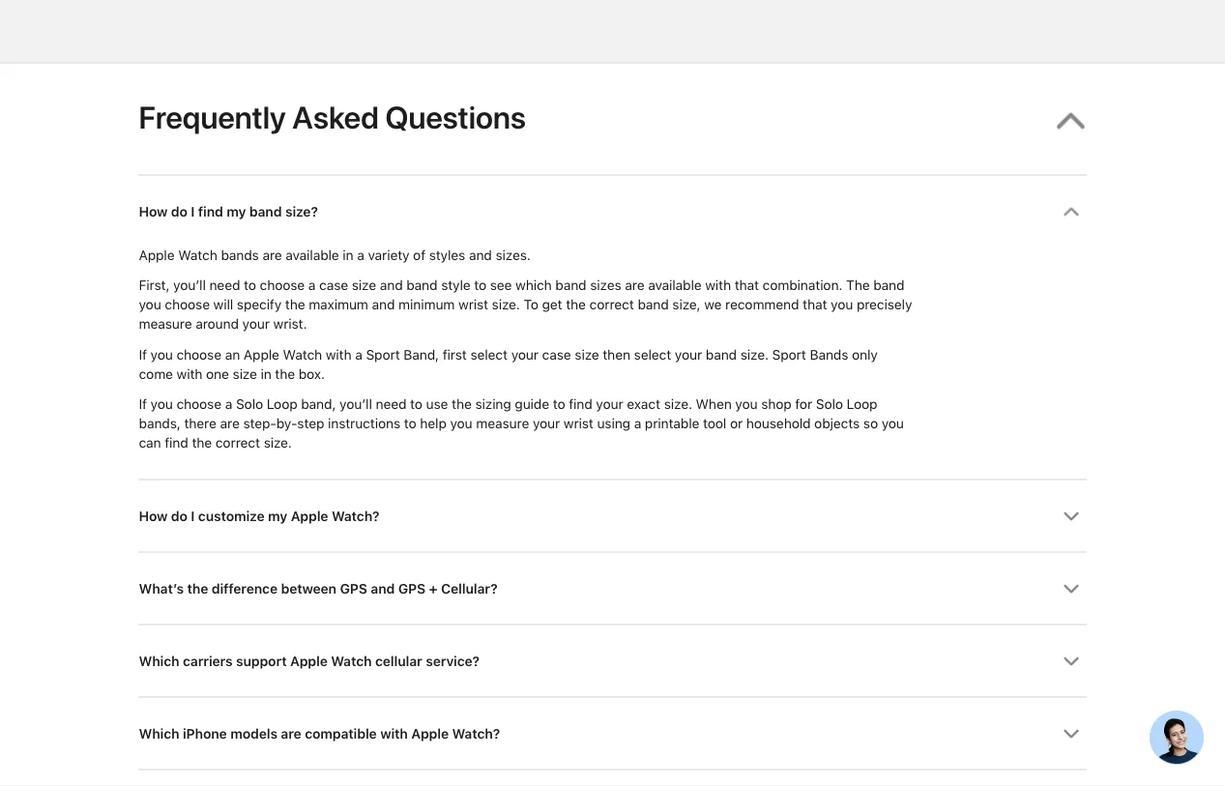 Task type: locate. For each thing, give the bounding box(es) containing it.
chevrondown image inside which iphone models are compatible with apple watch? dropdown button
[[1063, 726, 1080, 742]]

wrist
[[458, 297, 488, 313], [564, 415, 593, 431]]

the right the use
[[452, 396, 472, 412]]

measure inside if you choose a solo loop band, you'll need to use the sizing guide to find your exact size. when you shop for solo loop bands, there are step-by-step instructions to help you measure your wrist using a printable tool or household objects so you can find the correct size.
[[476, 415, 529, 431]]

loop up the by-
[[267, 396, 297, 412]]

wrist.
[[273, 316, 307, 332]]

1 vertical spatial case
[[542, 346, 571, 363]]

1 horizontal spatial that
[[803, 297, 827, 313]]

2 horizontal spatial size
[[575, 346, 599, 363]]

1 vertical spatial wrist
[[564, 415, 593, 431]]

only
[[852, 346, 878, 363]]

wrist down style
[[458, 297, 488, 313]]

0 vertical spatial available
[[286, 247, 339, 263]]

1 horizontal spatial you'll
[[340, 396, 372, 412]]

chevrondown image inside how do i customize my apple watch? dropdown button
[[1063, 508, 1080, 525]]

chevrondown image for how do i customize my apple watch?
[[1063, 508, 1080, 525]]

correct down step-
[[215, 434, 260, 451]]

1 horizontal spatial loop
[[847, 396, 877, 412]]

list item
[[139, 174, 1086, 479]]

select right then
[[634, 346, 671, 363]]

1 do from the top
[[171, 203, 187, 219]]

case
[[319, 277, 348, 294], [542, 346, 571, 363]]

0 vertical spatial need
[[209, 277, 240, 294]]

the down there
[[192, 434, 212, 451]]

1 vertical spatial how
[[139, 508, 168, 524]]

to left the use
[[410, 396, 422, 412]]

my inside list item
[[226, 203, 246, 219]]

need inside first, you'll need to choose a case size and band style to see which band sizes are available with that combination. the band you choose will specify the maximum and minimum wrist size. to get the correct band size, we recommend that you precisely measure around your wrist.
[[209, 277, 240, 294]]

a inside first, you'll need to choose a case size and band style to see which band sizes are available with that combination. the band you choose will specify the maximum and minimum wrist size. to get the correct band size, we recommend that you precisely measure around your wrist.
[[308, 277, 316, 294]]

0 vertical spatial that
[[735, 277, 759, 294]]

size. inside first, you'll need to choose a case size and band style to see which band sizes are available with that combination. the band you choose will specify the maximum and minimum wrist size. to get the correct band size, we recommend that you precisely measure around your wrist.
[[492, 297, 520, 313]]

0 horizontal spatial solo
[[236, 396, 263, 412]]

how for how do i customize my apple watch?
[[139, 508, 168, 524]]

1 vertical spatial in
[[261, 365, 271, 382]]

which inside which iphone models are compatible with apple watch? dropdown button
[[139, 725, 179, 742]]

measure down 'sizing'
[[476, 415, 529, 431]]

1 i from the top
[[191, 203, 195, 219]]

my for band
[[226, 203, 246, 219]]

correct inside first, you'll need to choose a case size and band style to see which band sizes are available with that combination. the band you choose will specify the maximum and minimum wrist size. to get the correct band size, we recommend that you precisely measure around your wrist.
[[589, 297, 634, 313]]

your
[[242, 316, 270, 332], [511, 346, 539, 363], [675, 346, 702, 363], [596, 396, 623, 412], [533, 415, 560, 431]]

questions
[[385, 99, 526, 136]]

1 vertical spatial need
[[376, 396, 406, 412]]

gps left +
[[398, 580, 426, 597]]

band up when
[[706, 346, 737, 363]]

size up the maximum
[[352, 277, 376, 294]]

1 horizontal spatial measure
[[476, 415, 529, 431]]

wrist inside first, you'll need to choose a case size and band style to see which band sizes are available with that combination. the band you choose will specify the maximum and minimum wrist size. to get the correct band size, we recommend that you precisely measure around your wrist.
[[458, 297, 488, 313]]

1 vertical spatial that
[[803, 297, 827, 313]]

how up what's
[[139, 508, 168, 524]]

0 horizontal spatial correct
[[215, 434, 260, 451]]

loop
[[267, 396, 297, 412], [847, 396, 877, 412]]

get
[[542, 297, 562, 313]]

0 vertical spatial how
[[139, 203, 168, 219]]

size
[[352, 277, 376, 294], [575, 346, 599, 363], [233, 365, 257, 382]]

and left +
[[371, 580, 395, 597]]

what's the difference between gps and gps + cellular?
[[139, 580, 498, 597]]

1 vertical spatial correct
[[215, 434, 260, 451]]

watch left cellular on the left
[[331, 653, 372, 669]]

if up come
[[139, 346, 147, 363]]

select
[[470, 346, 508, 363], [634, 346, 671, 363]]

you down first,
[[139, 297, 161, 313]]

2 vertical spatial size
[[233, 365, 257, 382]]

0 vertical spatial wrist
[[458, 297, 488, 313]]

how do i find my band size? button
[[139, 175, 1086, 247]]

with inside which iphone models are compatible with apple watch? dropdown button
[[380, 725, 408, 742]]

1 how from the top
[[139, 203, 168, 219]]

how up first,
[[139, 203, 168, 219]]

list item containing how do i find my band size?
[[139, 174, 1086, 479]]

0 horizontal spatial that
[[735, 277, 759, 294]]

of
[[413, 247, 425, 263]]

1 which from the top
[[139, 653, 179, 669]]

2 solo from the left
[[816, 396, 843, 412]]

case inside first, you'll need to choose a case size and band style to see which band sizes are available with that combination. the band you choose will specify the maximum and minimum wrist size. to get the correct band size, we recommend that you precisely measure around your wrist.
[[319, 277, 348, 294]]

0 horizontal spatial my
[[226, 203, 246, 219]]

0 vertical spatial which
[[139, 653, 179, 669]]

1 horizontal spatial select
[[634, 346, 671, 363]]

the
[[285, 297, 305, 313], [566, 297, 586, 313], [275, 365, 295, 382], [452, 396, 472, 412], [192, 434, 212, 451], [187, 580, 208, 597]]

in left box. on the left top of the page
[[261, 365, 271, 382]]

list containing how do i find my band size?
[[139, 174, 1086, 786]]

0 horizontal spatial sport
[[366, 346, 400, 363]]

0 vertical spatial if
[[139, 346, 147, 363]]

available down size?
[[286, 247, 339, 263]]

1 horizontal spatial in
[[343, 247, 353, 263]]

a left variety
[[357, 247, 364, 263]]

apple inside 'if you choose an apple watch with a sport band, first select your case size then select your band size. sport bands only come with one size in the box.'
[[244, 346, 279, 363]]

0 vertical spatial find
[[198, 203, 223, 219]]

apple right "an"
[[244, 346, 279, 363]]

size left then
[[575, 346, 599, 363]]

1 horizontal spatial watch?
[[452, 725, 500, 742]]

correct down the sizes
[[589, 297, 634, 313]]

wrist left using
[[564, 415, 593, 431]]

which inside 'which carriers support apple watch cellular service?' dropdown button
[[139, 653, 179, 669]]

0 vertical spatial i
[[191, 203, 195, 219]]

measure down first,
[[139, 316, 192, 332]]

my up bands
[[226, 203, 246, 219]]

0 vertical spatial case
[[319, 277, 348, 294]]

size. down the see
[[492, 297, 520, 313]]

watch up box. on the left top of the page
[[283, 346, 322, 363]]

0 horizontal spatial find
[[165, 434, 188, 451]]

available up size,
[[648, 277, 702, 294]]

a down one
[[225, 396, 232, 412]]

you up come
[[150, 346, 173, 363]]

in
[[343, 247, 353, 263], [261, 365, 271, 382]]

chevrondown image
[[1063, 653, 1080, 670]]

1 horizontal spatial wrist
[[564, 415, 593, 431]]

size?
[[285, 203, 318, 219]]

bands,
[[139, 415, 181, 431]]

size. inside 'if you choose an apple watch with a sport band, first select your case size then select your band size. sport bands only come with one size in the box.'
[[740, 346, 769, 363]]

2 do from the top
[[171, 508, 187, 524]]

1 horizontal spatial correct
[[589, 297, 634, 313]]

1 vertical spatial available
[[648, 277, 702, 294]]

need up instructions
[[376, 396, 406, 412]]

1 gps from the left
[[340, 580, 367, 597]]

0 vertical spatial size
[[352, 277, 376, 294]]

exact
[[627, 396, 660, 412]]

0 vertical spatial do
[[171, 203, 187, 219]]

need inside if you choose a solo loop band, you'll need to use the sizing guide to find your exact size. when you shop for solo loop bands, there are step-by-step instructions to help you measure your wrist using a printable tool or household objects so you can find the correct size.
[[376, 396, 406, 412]]

1 horizontal spatial watch
[[283, 346, 322, 363]]

2 horizontal spatial watch
[[331, 653, 372, 669]]

1 horizontal spatial find
[[198, 203, 223, 219]]

you'll up instructions
[[340, 396, 372, 412]]

available
[[286, 247, 339, 263], [648, 277, 702, 294]]

4 chevrondown image from the top
[[1063, 726, 1080, 742]]

0 horizontal spatial gps
[[340, 580, 367, 597]]

size. down the by-
[[264, 434, 292, 451]]

and
[[469, 247, 492, 263], [380, 277, 403, 294], [372, 297, 395, 313], [371, 580, 395, 597]]

step-
[[243, 415, 276, 431]]

2 which from the top
[[139, 725, 179, 742]]

if inside if you choose a solo loop band, you'll need to use the sizing guide to find your exact size. when you shop for solo loop bands, there are step-by-step instructions to help you measure your wrist using a printable tool or household objects so you can find the correct size.
[[139, 396, 147, 412]]

which carriers support apple watch cellular service? button
[[139, 625, 1086, 697]]

0 vertical spatial correct
[[589, 297, 634, 313]]

first
[[443, 346, 467, 363]]

which carriers support apple watch cellular service?
[[139, 653, 480, 669]]

my
[[226, 203, 246, 219], [268, 508, 287, 524]]

do for customize
[[171, 508, 187, 524]]

1 chevrondown image from the top
[[1063, 203, 1080, 220]]

you'll inside if you choose a solo loop band, you'll need to use the sizing guide to find your exact size. when you shop for solo loop bands, there are step-by-step instructions to help you measure your wrist using a printable tool or household objects so you can find the correct size.
[[340, 396, 372, 412]]

your down specify
[[242, 316, 270, 332]]

sizing
[[475, 396, 511, 412]]

find up bands
[[198, 203, 223, 219]]

0 horizontal spatial watch
[[178, 247, 217, 263]]

2 vertical spatial find
[[165, 434, 188, 451]]

a up the maximum
[[308, 277, 316, 294]]

0 vertical spatial my
[[226, 203, 246, 219]]

need
[[209, 277, 240, 294], [376, 396, 406, 412]]

1 vertical spatial my
[[268, 508, 287, 524]]

your down guide
[[533, 415, 560, 431]]

0 vertical spatial measure
[[139, 316, 192, 332]]

step
[[297, 415, 324, 431]]

2 chevrondown image from the top
[[1063, 508, 1080, 525]]

0 horizontal spatial loop
[[267, 396, 297, 412]]

2 how from the top
[[139, 508, 168, 524]]

1 vertical spatial measure
[[476, 415, 529, 431]]

to
[[244, 277, 256, 294], [474, 277, 486, 294], [410, 396, 422, 412], [553, 396, 565, 412], [404, 415, 416, 431]]

frequently asked questions button
[[139, 63, 1086, 174]]

the right what's
[[187, 580, 208, 597]]

watch? up what's the difference between gps and gps + cellular?
[[332, 508, 380, 524]]

2 i from the top
[[191, 508, 195, 524]]

size.
[[492, 297, 520, 313], [740, 346, 769, 363], [664, 396, 692, 412], [264, 434, 292, 451]]

with
[[705, 277, 731, 294], [326, 346, 351, 363], [177, 365, 202, 382], [380, 725, 408, 742]]

1 vertical spatial watch?
[[452, 725, 500, 742]]

which
[[139, 653, 179, 669], [139, 725, 179, 742]]

solo up step-
[[236, 396, 263, 412]]

my for apple
[[268, 508, 287, 524]]

choose inside if you choose a solo loop band, you'll need to use the sizing guide to find your exact size. when you shop for solo loop bands, there are step-by-step instructions to help you measure your wrist using a printable tool or household objects so you can find the correct size.
[[176, 396, 221, 412]]

i down frequently at top
[[191, 203, 195, 219]]

the left box. on the left top of the page
[[275, 365, 295, 382]]

to left the see
[[474, 277, 486, 294]]

i for customize
[[191, 508, 195, 524]]

the inside 'if you choose an apple watch with a sport band, first select your case size then select your band size. sport bands only come with one size in the box.'
[[275, 365, 295, 382]]

0 vertical spatial you'll
[[173, 277, 206, 294]]

sport
[[366, 346, 400, 363], [772, 346, 806, 363]]

you
[[139, 297, 161, 313], [831, 297, 853, 313], [150, 346, 173, 363], [150, 396, 173, 412], [735, 396, 758, 412], [450, 415, 472, 431], [882, 415, 904, 431]]

choose up one
[[176, 346, 221, 363]]

choose up around
[[165, 297, 210, 313]]

to left help on the left of page
[[404, 415, 416, 431]]

are right there
[[220, 415, 239, 431]]

chevrondown image inside how do i find my band size? dropdown button
[[1063, 203, 1080, 220]]

will
[[213, 297, 233, 313]]

your down size,
[[675, 346, 702, 363]]

0 vertical spatial watch?
[[332, 508, 380, 524]]

and left sizes.
[[469, 247, 492, 263]]

0 horizontal spatial available
[[286, 247, 339, 263]]

instructions
[[328, 415, 400, 431]]

my right customize
[[268, 508, 287, 524]]

choose up specify
[[260, 277, 305, 294]]

if up bands,
[[139, 396, 147, 412]]

0 vertical spatial in
[[343, 247, 353, 263]]

solo
[[236, 396, 263, 412], [816, 396, 843, 412]]

are
[[262, 247, 282, 263], [625, 277, 644, 294], [220, 415, 239, 431], [281, 725, 301, 742]]

0 horizontal spatial select
[[470, 346, 508, 363]]

that down combination.
[[803, 297, 827, 313]]

with up we in the right top of the page
[[705, 277, 731, 294]]

2 select from the left
[[634, 346, 671, 363]]

1 vertical spatial if
[[139, 396, 147, 412]]

apple up between
[[291, 508, 328, 524]]

watch?
[[332, 508, 380, 524], [452, 725, 500, 742]]

how
[[139, 203, 168, 219], [139, 508, 168, 524]]

measure inside first, you'll need to choose a case size and band style to see which band sizes are available with that combination. the band you choose will specify the maximum and minimum wrist size. to get the correct band size, we recommend that you precisely measure around your wrist.
[[139, 316, 192, 332]]

do for find
[[171, 203, 187, 219]]

that up recommend
[[735, 277, 759, 294]]

find
[[198, 203, 223, 219], [569, 396, 592, 412], [165, 434, 188, 451]]

you'll inside first, you'll need to choose a case size and band style to see which band sizes are available with that combination. the band you choose will specify the maximum and minimum wrist size. to get the correct band size, we recommend that you precisely measure around your wrist.
[[173, 277, 206, 294]]

your up using
[[596, 396, 623, 412]]

1 loop from the left
[[267, 396, 297, 412]]

1 horizontal spatial size
[[352, 277, 376, 294]]

apple
[[139, 247, 174, 263], [244, 346, 279, 363], [291, 508, 328, 524], [290, 653, 328, 669], [411, 725, 449, 742]]

band up precisely
[[873, 277, 904, 294]]

you'll
[[173, 277, 206, 294], [340, 396, 372, 412]]

band up the get
[[555, 277, 586, 294]]

the right the get
[[566, 297, 586, 313]]

1 if from the top
[[139, 346, 147, 363]]

2 vertical spatial watch
[[331, 653, 372, 669]]

and left minimum
[[372, 297, 395, 313]]

1 horizontal spatial sport
[[772, 346, 806, 363]]

and down variety
[[380, 277, 403, 294]]

find right guide
[[569, 396, 592, 412]]

which left iphone
[[139, 725, 179, 742]]

i left customize
[[191, 508, 195, 524]]

band,
[[404, 346, 439, 363]]

2 if from the top
[[139, 396, 147, 412]]

are inside if you choose a solo loop band, you'll need to use the sizing guide to find your exact size. when you shop for solo loop bands, there are step-by-step instructions to help you measure your wrist using a printable tool or household objects so you can find the correct size.
[[220, 415, 239, 431]]

select right the first
[[470, 346, 508, 363]]

1 vertical spatial do
[[171, 508, 187, 524]]

you down the
[[831, 297, 853, 313]]

we
[[704, 297, 722, 313]]

0 horizontal spatial in
[[261, 365, 271, 382]]

chevrondown image for what's the difference between gps and gps + cellular?
[[1063, 581, 1080, 597]]

list
[[139, 174, 1086, 786]]

0 horizontal spatial watch?
[[332, 508, 380, 524]]

1 horizontal spatial gps
[[398, 580, 426, 597]]

or
[[730, 415, 743, 431]]

between
[[281, 580, 336, 597]]

case down the get
[[542, 346, 571, 363]]

chevrondown image
[[1063, 203, 1080, 220], [1063, 508, 1080, 525], [1063, 581, 1080, 597], [1063, 726, 1080, 742]]

are right the sizes
[[625, 277, 644, 294]]

chevrondown image inside what's the difference between gps and gps + cellular? dropdown button
[[1063, 581, 1080, 597]]

to up specify
[[244, 277, 256, 294]]

which left carriers
[[139, 653, 179, 669]]

a down the maximum
[[355, 346, 362, 363]]

watch left bands
[[178, 247, 217, 263]]

0 horizontal spatial wrist
[[458, 297, 488, 313]]

minimum
[[398, 297, 455, 313]]

wrist inside if you choose a solo loop band, you'll need to use the sizing guide to find your exact size. when you shop for solo loop bands, there are step-by-step instructions to help you measure your wrist using a printable tool or household objects so you can find the correct size.
[[564, 415, 593, 431]]

come
[[139, 365, 173, 382]]

in left variety
[[343, 247, 353, 263]]

1 vertical spatial watch
[[283, 346, 322, 363]]

band left size?
[[249, 203, 282, 219]]

1 horizontal spatial my
[[268, 508, 287, 524]]

loop up so in the bottom of the page
[[847, 396, 877, 412]]

household
[[746, 415, 811, 431]]

1 horizontal spatial solo
[[816, 396, 843, 412]]

sport left 'band,'
[[366, 346, 400, 363]]

choose
[[260, 277, 305, 294], [165, 297, 210, 313], [176, 346, 221, 363], [176, 396, 221, 412]]

gps right between
[[340, 580, 367, 597]]

0 horizontal spatial need
[[209, 277, 240, 294]]

1 vertical spatial you'll
[[340, 396, 372, 412]]

asked
[[292, 99, 379, 136]]

1 select from the left
[[470, 346, 508, 363]]

which for which carriers support apple watch cellular service?
[[139, 653, 179, 669]]

1 vertical spatial i
[[191, 508, 195, 524]]

1 horizontal spatial need
[[376, 396, 406, 412]]

objects
[[814, 415, 860, 431]]

are right models
[[281, 725, 301, 742]]

case inside 'if you choose an apple watch with a sport band, first select your case size then select your band size. sport bands only come with one size in the box.'
[[542, 346, 571, 363]]

available inside first, you'll need to choose a case size and band style to see which band sizes are available with that combination. the band you choose will specify the maximum and minimum wrist size. to get the correct band size, we recommend that you precisely measure around your wrist.
[[648, 277, 702, 294]]

how do i customize my apple watch? button
[[139, 480, 1086, 552]]

with right compatible
[[380, 725, 408, 742]]

1 vertical spatial which
[[139, 725, 179, 742]]

band
[[249, 203, 282, 219], [406, 277, 437, 294], [555, 277, 586, 294], [873, 277, 904, 294], [638, 297, 669, 313], [706, 346, 737, 363]]

with inside first, you'll need to choose a case size and band style to see which band sizes are available with that combination. the band you choose will specify the maximum and minimum wrist size. to get the correct band size, we recommend that you precisely measure around your wrist.
[[705, 277, 731, 294]]

band inside dropdown button
[[249, 203, 282, 219]]

1 horizontal spatial available
[[648, 277, 702, 294]]

if inside 'if you choose an apple watch with a sport band, first select your case size then select your band size. sport bands only come with one size in the box.'
[[139, 346, 147, 363]]

0 horizontal spatial case
[[319, 277, 348, 294]]

printable
[[645, 415, 699, 431]]

find down bands,
[[165, 434, 188, 451]]

0 horizontal spatial you'll
[[173, 277, 206, 294]]

do
[[171, 203, 187, 219], [171, 508, 187, 524]]

2 horizontal spatial find
[[569, 396, 592, 412]]

you'll right first,
[[173, 277, 206, 294]]

1 horizontal spatial case
[[542, 346, 571, 363]]

2 loop from the left
[[847, 396, 877, 412]]

solo up the objects
[[816, 396, 843, 412]]

3 chevrondown image from the top
[[1063, 581, 1080, 597]]

0 horizontal spatial measure
[[139, 316, 192, 332]]



Task type: describe. For each thing, give the bounding box(es) containing it.
0 vertical spatial watch
[[178, 247, 217, 263]]

the inside what's the difference between gps and gps + cellular? dropdown button
[[187, 580, 208, 597]]

and inside dropdown button
[[371, 580, 395, 597]]

band inside 'if you choose an apple watch with a sport band, first select your case size then select your band size. sport bands only come with one size in the box.'
[[706, 346, 737, 363]]

what's the difference between gps and gps + cellular? button
[[139, 553, 1086, 624]]

difference
[[212, 580, 278, 597]]

using
[[597, 415, 630, 431]]

choose inside 'if you choose an apple watch with a sport band, first select your case size then select your band size. sport bands only come with one size in the box.'
[[176, 346, 221, 363]]

chevrondown image for which iphone models are compatible with apple watch?
[[1063, 726, 1080, 742]]

sizes
[[590, 277, 621, 294]]

combination.
[[763, 277, 843, 294]]

carriers
[[183, 653, 233, 669]]

which iphone models are compatible with apple watch? button
[[139, 698, 1086, 769]]

first,
[[139, 277, 170, 294]]

what's
[[139, 580, 184, 597]]

guide
[[515, 396, 549, 412]]

you inside 'if you choose an apple watch with a sport band, first select your case size then select your band size. sport bands only come with one size in the box.'
[[150, 346, 173, 363]]

apple watch bands are available in a variety of styles and sizes.
[[139, 247, 531, 263]]

apple up first,
[[139, 247, 174, 263]]

size,
[[672, 297, 701, 313]]

use
[[426, 396, 448, 412]]

which
[[516, 277, 552, 294]]

specify
[[237, 297, 281, 313]]

recommend
[[725, 297, 799, 313]]

if for if you choose an apple watch with a sport band, first select your case size then select your band size. sport bands only come with one size in the box.
[[139, 346, 147, 363]]

how do i customize my apple watch?
[[139, 508, 380, 524]]

around
[[195, 316, 239, 332]]

the up wrist.
[[285, 297, 305, 313]]

compatible
[[305, 725, 377, 742]]

tool
[[703, 415, 726, 431]]

maximum
[[309, 297, 368, 313]]

bands
[[810, 346, 848, 363]]

support
[[236, 653, 287, 669]]

see
[[490, 277, 512, 294]]

frequently
[[139, 99, 286, 136]]

with down the maximum
[[326, 346, 351, 363]]

how do i find my band size?
[[139, 203, 318, 219]]

which iphone models are compatible with apple watch?
[[139, 725, 500, 742]]

are inside dropdown button
[[281, 725, 301, 742]]

if you choose a solo loop band, you'll need to use the sizing guide to find your exact size. when you shop for solo loop bands, there are step-by-step instructions to help you measure your wrist using a printable tool or household objects so you can find the correct size.
[[139, 396, 904, 451]]

you right help on the left of page
[[450, 415, 472, 431]]

a down the exact
[[634, 415, 641, 431]]

variety
[[368, 247, 409, 263]]

style
[[441, 277, 470, 294]]

models
[[230, 725, 277, 742]]

size inside first, you'll need to choose a case size and band style to see which band sizes are available with that combination. the band you choose will specify the maximum and minimum wrist size. to get the correct band size, we recommend that you precisely measure around your wrist.
[[352, 277, 376, 294]]

band left size,
[[638, 297, 669, 313]]

0 horizontal spatial size
[[233, 365, 257, 382]]

you up bands,
[[150, 396, 173, 412]]

cellular
[[375, 653, 422, 669]]

an
[[225, 346, 240, 363]]

i for find
[[191, 203, 195, 219]]

chevrondown image for how do i find my band size?
[[1063, 203, 1080, 220]]

cellular?
[[441, 580, 498, 597]]

then
[[603, 346, 630, 363]]

first, you'll need to choose a case size and band style to see which band sizes are available with that combination. the band you choose will specify the maximum and minimum wrist size. to get the correct band size, we recommend that you precisely measure around your wrist.
[[139, 277, 912, 332]]

1 vertical spatial size
[[575, 346, 599, 363]]

2 gps from the left
[[398, 580, 426, 597]]

1 solo from the left
[[236, 396, 263, 412]]

service?
[[426, 653, 480, 669]]

with left one
[[177, 365, 202, 382]]

customize
[[198, 508, 264, 524]]

a inside 'if you choose an apple watch with a sport band, first select your case size then select your band size. sport bands only come with one size in the box.'
[[355, 346, 362, 363]]

styles
[[429, 247, 465, 263]]

are right bands
[[262, 247, 282, 263]]

when
[[696, 396, 732, 412]]

find inside dropdown button
[[198, 203, 223, 219]]

band up minimum
[[406, 277, 437, 294]]

size. up printable
[[664, 396, 692, 412]]

you right so in the bottom of the page
[[882, 415, 904, 431]]

how for how do i find my band size?
[[139, 203, 168, 219]]

if you choose an apple watch with a sport band, first select your case size then select your band size. sport bands only come with one size in the box.
[[139, 346, 878, 382]]

correct inside if you choose a solo loop band, you'll need to use the sizing guide to find your exact size. when you shop for solo loop bands, there are step-by-step instructions to help you measure your wrist using a printable tool or household objects so you can find the correct size.
[[215, 434, 260, 451]]

box.
[[299, 365, 325, 382]]

bands
[[221, 247, 259, 263]]

there
[[184, 415, 216, 431]]

are inside first, you'll need to choose a case size and band style to see which band sizes are available with that combination. the band you choose will specify the maximum and minimum wrist size. to get the correct band size, we recommend that you precisely measure around your wrist.
[[625, 277, 644, 294]]

for
[[795, 396, 812, 412]]

1 sport from the left
[[366, 346, 400, 363]]

1 vertical spatial find
[[569, 396, 592, 412]]

watch inside 'if you choose an apple watch with a sport band, first select your case size then select your band size. sport bands only come with one size in the box.'
[[283, 346, 322, 363]]

+
[[429, 580, 438, 597]]

if for if you choose a solo loop band, you'll need to use the sizing guide to find your exact size. when you shop for solo loop bands, there are step-by-step instructions to help you measure your wrist using a printable tool or household objects so you can find the correct size.
[[139, 396, 147, 412]]

to right guide
[[553, 396, 565, 412]]

2 sport from the left
[[772, 346, 806, 363]]

your down first, you'll need to choose a case size and band style to see which band sizes are available with that combination. the band you choose will specify the maximum and minimum wrist size. to get the correct band size, we recommend that you precisely measure around your wrist.
[[511, 346, 539, 363]]

your inside first, you'll need to choose a case size and band style to see which band sizes are available with that combination. the band you choose will specify the maximum and minimum wrist size. to get the correct band size, we recommend that you precisely measure around your wrist.
[[242, 316, 270, 332]]

can
[[139, 434, 161, 451]]

one
[[206, 365, 229, 382]]

in inside 'if you choose an apple watch with a sport band, first select your case size then select your band size. sport bands only come with one size in the box.'
[[261, 365, 271, 382]]

band,
[[301, 396, 336, 412]]

to
[[524, 297, 538, 313]]

shop
[[761, 396, 792, 412]]

apple right support
[[290, 653, 328, 669]]

the
[[846, 277, 870, 294]]

iphone
[[183, 725, 227, 742]]

watch inside dropdown button
[[331, 653, 372, 669]]

which for which iphone models are compatible with apple watch?
[[139, 725, 179, 742]]

you up 'or'
[[735, 396, 758, 412]]

precisely
[[857, 297, 912, 313]]

so
[[863, 415, 878, 431]]

frequently asked questions
[[139, 99, 526, 136]]

by-
[[276, 415, 297, 431]]

sizes.
[[496, 247, 531, 263]]

apple down service?
[[411, 725, 449, 742]]

help
[[420, 415, 446, 431]]



Task type: vqa. For each thing, say whether or not it's contained in the screenshot.
Made
no



